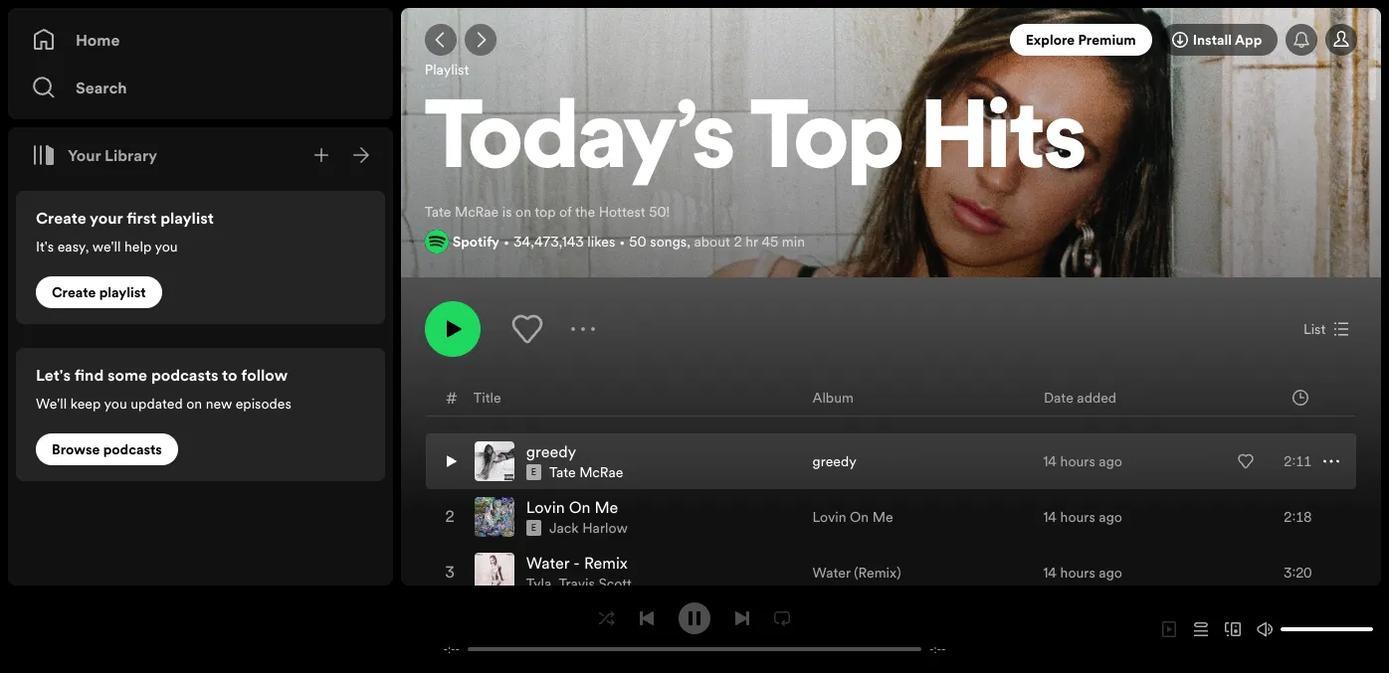 Task type: vqa. For each thing, say whether or not it's contained in the screenshot.
'Nicki Minaj' link associated with Everybody
no



Task type: describe. For each thing, give the bounding box(es) containing it.
explore premium
[[1026, 30, 1137, 50]]

you for first
[[155, 237, 178, 257]]

your library
[[68, 144, 157, 166]]

easy,
[[57, 237, 89, 257]]

keep
[[70, 394, 101, 414]]

50 songs , about 2 hr 45 min
[[629, 232, 805, 252]]

your
[[90, 207, 123, 229]]

let's find some podcasts to follow we'll keep you updated on new episodes
[[36, 364, 292, 414]]

your library button
[[24, 135, 165, 175]]

hottest
[[599, 202, 646, 222]]

tate for tate mcrae
[[549, 462, 576, 482]]

playlist
[[425, 60, 469, 80]]

e inside the lovin on me e
[[531, 522, 536, 534]]

hr
[[746, 232, 758, 252]]

greedy link inside greedy cell
[[526, 440, 577, 462]]

water for -
[[526, 552, 570, 574]]

hits
[[921, 95, 1087, 191]]

on for lovin on me e
[[569, 496, 591, 518]]

is
[[502, 202, 512, 222]]

Disable repeat checkbox
[[767, 603, 798, 635]]

browse
[[52, 440, 100, 460]]

disable repeat image
[[774, 611, 790, 627]]

next image
[[735, 611, 751, 627]]

greedy row
[[426, 434, 1357, 489]]

install app
[[1193, 30, 1263, 50]]

1 horizontal spatial ,
[[687, 232, 691, 252]]

greedy cell
[[475, 435, 632, 488]]

List button
[[1296, 313, 1358, 345]]

on inside let's find some podcasts to follow we'll keep you updated on new episodes
[[186, 394, 202, 414]]

go forward image
[[473, 32, 488, 48]]

likes
[[588, 232, 615, 252]]

14 for greedy
[[1044, 451, 1057, 471]]

1 horizontal spatial greedy link
[[813, 451, 857, 471]]

create playlist button
[[36, 277, 162, 309]]

34,473,143 likes
[[514, 232, 615, 252]]

min
[[782, 232, 805, 252]]

install app link
[[1160, 24, 1278, 56]]

travis scott link
[[559, 574, 632, 594]]

3:20
[[1285, 563, 1312, 583]]

date
[[1044, 389, 1074, 408]]

of
[[559, 202, 572, 222]]

create for playlist
[[52, 283, 96, 303]]

0 vertical spatial on
[[516, 202, 532, 222]]

me for lovin on me
[[873, 507, 893, 527]]

water - remix cell
[[475, 546, 640, 600]]

remix
[[584, 552, 628, 574]]

find
[[74, 364, 104, 386]]

lovin on me e
[[526, 496, 618, 534]]

scott
[[599, 574, 632, 594]]

2:18
[[1285, 507, 1312, 527]]

jack harlow
[[549, 518, 628, 538]]

list
[[1304, 319, 1326, 339]]

home
[[76, 29, 120, 51]]

3 hours from the top
[[1061, 563, 1096, 583]]

date added
[[1044, 389, 1117, 408]]

home link
[[32, 20, 369, 60]]

what's new image
[[1294, 32, 1310, 48]]

lovin for lovin on me
[[813, 507, 847, 527]]

tate mcrae link
[[549, 462, 624, 482]]

we'll
[[92, 237, 121, 257]]

enable shuffle image
[[599, 611, 615, 627]]

2:11
[[1285, 451, 1312, 471]]

go back image
[[433, 32, 449, 48]]

greedy e
[[526, 440, 577, 478]]

songs
[[650, 232, 687, 252]]

0 horizontal spatial lovin on me link
[[526, 496, 618, 518]]

water (remix) link
[[813, 563, 901, 583]]

volume high image
[[1257, 622, 1273, 638]]

create for your
[[36, 207, 86, 229]]

create playlist
[[52, 283, 146, 303]]

tate mcrae is on top of the hottest 50!
[[425, 202, 670, 222]]

duration image
[[1293, 391, 1309, 406]]

lovin on me
[[813, 507, 893, 527]]

duration element
[[1293, 391, 1309, 406]]

today's top hits
[[425, 95, 1087, 191]]

first
[[127, 207, 157, 229]]

premium
[[1079, 30, 1137, 50]]

explore
[[1026, 30, 1075, 50]]

explore premium button
[[1010, 24, 1152, 56]]

2
[[734, 232, 742, 252]]

, inside the water - remix tyla , travis scott
[[552, 574, 555, 594]]

14 hours ago for lovin
[[1044, 507, 1123, 527]]

greedy for greedy e
[[526, 440, 577, 462]]

water - remix link
[[526, 552, 628, 574]]

let's
[[36, 364, 71, 386]]

install
[[1193, 30, 1232, 50]]

new
[[206, 394, 232, 414]]

1 -:-- from the left
[[444, 643, 460, 658]]

previous image
[[639, 611, 655, 627]]

45
[[762, 232, 779, 252]]

podcasts inside let's find some podcasts to follow we'll keep you updated on new episodes
[[151, 364, 219, 386]]

hours for lovin
[[1061, 507, 1096, 527]]

browse podcasts
[[52, 440, 162, 460]]

it's
[[36, 237, 54, 257]]

me for lovin on me e
[[595, 496, 618, 518]]

spotify
[[453, 232, 500, 252]]

top
[[751, 95, 904, 191]]

title
[[474, 389, 501, 408]]



Task type: locate. For each thing, give the bounding box(es) containing it.
0 horizontal spatial :-
[[448, 643, 455, 658]]

1 :- from the left
[[448, 643, 455, 658]]

1 horizontal spatial on
[[516, 202, 532, 222]]

0 horizontal spatial on
[[186, 394, 202, 414]]

-:--
[[444, 643, 460, 658], [930, 643, 946, 658]]

spotify link
[[453, 232, 500, 252]]

the
[[575, 202, 596, 222]]

on left new
[[186, 394, 202, 414]]

tate
[[425, 202, 451, 222], [549, 462, 576, 482]]

you right keep
[[104, 394, 127, 414]]

#
[[446, 388, 458, 409]]

lovin inside the lovin on me e
[[526, 496, 565, 518]]

2 vertical spatial 14 hours ago
[[1044, 563, 1123, 583]]

water (remix)
[[813, 563, 901, 583]]

14 hours ago inside greedy row
[[1044, 451, 1123, 471]]

you right the help
[[155, 237, 178, 257]]

0 horizontal spatial playlist
[[99, 283, 146, 303]]

greedy link up the lovin on me cell
[[526, 440, 577, 462]]

connect to a device image
[[1225, 622, 1241, 638]]

top bar and user menu element
[[401, 8, 1382, 72]]

,
[[687, 232, 691, 252], [552, 574, 555, 594]]

0 vertical spatial 14 hours ago
[[1044, 451, 1123, 471]]

mcrae
[[455, 202, 499, 222], [579, 462, 624, 482]]

14
[[1044, 451, 1057, 471], [1044, 507, 1057, 527], [1044, 563, 1057, 583]]

lovin on me cell
[[475, 490, 636, 544]]

0 horizontal spatial greedy
[[526, 440, 577, 462]]

spotify image
[[425, 230, 449, 254]]

library
[[105, 144, 157, 166]]

jack harlow link
[[549, 518, 628, 538]]

water
[[526, 552, 570, 574], [813, 563, 851, 583]]

1 horizontal spatial playlist
[[160, 207, 214, 229]]

1 horizontal spatial mcrae
[[579, 462, 624, 482]]

2 vertical spatial ago
[[1099, 563, 1123, 583]]

water for (remix)
[[813, 563, 851, 583]]

2 ago from the top
[[1099, 507, 1123, 527]]

me inside the lovin on me e
[[595, 496, 618, 518]]

you inside create your first playlist it's easy, we'll help you
[[155, 237, 178, 257]]

pause image
[[687, 611, 703, 627]]

water - remix tyla , travis scott
[[526, 552, 632, 594]]

jack
[[549, 518, 579, 538]]

1 horizontal spatial lovin
[[813, 507, 847, 527]]

ago for greedy
[[1099, 451, 1123, 471]]

0 vertical spatial explicit element
[[526, 464, 541, 480]]

2:11 cell
[[1239, 435, 1340, 488]]

1 explicit element from the top
[[526, 464, 541, 480]]

create
[[36, 207, 86, 229], [52, 283, 96, 303]]

2 14 hours ago from the top
[[1044, 507, 1123, 527]]

me up (remix)
[[873, 507, 893, 527]]

1 vertical spatial 14
[[1044, 507, 1057, 527]]

1 vertical spatial ago
[[1099, 507, 1123, 527]]

- inside the water - remix tyla , travis scott
[[574, 552, 580, 574]]

, left about
[[687, 232, 691, 252]]

create down easy,
[[52, 283, 96, 303]]

top
[[535, 202, 556, 222]]

ago inside greedy row
[[1099, 451, 1123, 471]]

1 horizontal spatial lovin on me link
[[813, 507, 893, 527]]

podcasts
[[151, 364, 219, 386], [103, 440, 162, 460]]

14 hours ago for greedy
[[1044, 451, 1123, 471]]

1 14 from the top
[[1044, 451, 1057, 471]]

2 vertical spatial 14
[[1044, 563, 1057, 583]]

tate mcrae
[[549, 462, 624, 482]]

3 14 hours ago from the top
[[1044, 563, 1123, 583]]

1 vertical spatial playlist
[[99, 283, 146, 303]]

# column header
[[446, 381, 458, 416]]

1 vertical spatial mcrae
[[579, 462, 624, 482]]

playlist inside create playlist button
[[99, 283, 146, 303]]

water inside the water - remix tyla , travis scott
[[526, 552, 570, 574]]

explicit element up the lovin on me cell
[[526, 464, 541, 480]]

0 horizontal spatial ,
[[552, 574, 555, 594]]

1 vertical spatial hours
[[1061, 507, 1096, 527]]

ago for lovin
[[1099, 507, 1123, 527]]

tate for tate mcrae is on top of the hottest 50!
[[425, 202, 451, 222]]

0 vertical spatial hours
[[1061, 451, 1096, 471]]

0 horizontal spatial on
[[569, 496, 591, 518]]

hours
[[1061, 451, 1096, 471], [1061, 507, 1096, 527], [1061, 563, 1096, 583]]

playlist down the help
[[99, 283, 146, 303]]

lovin up water (remix)
[[813, 507, 847, 527]]

playlist
[[160, 207, 214, 229], [99, 283, 146, 303]]

0 horizontal spatial lovin
[[526, 496, 565, 518]]

greedy inside cell
[[526, 440, 577, 462]]

2 explicit element from the top
[[526, 520, 541, 536]]

(remix)
[[854, 563, 901, 583]]

0 vertical spatial ago
[[1099, 451, 1123, 471]]

0 horizontal spatial you
[[104, 394, 127, 414]]

on for lovin on me
[[850, 507, 869, 527]]

harlow
[[583, 518, 628, 538]]

explicit element left jack
[[526, 520, 541, 536]]

help
[[124, 237, 152, 257]]

on right is
[[516, 202, 532, 222]]

tate up the lovin on me e
[[549, 462, 576, 482]]

0 vertical spatial tate
[[425, 202, 451, 222]]

0 horizontal spatial mcrae
[[455, 202, 499, 222]]

greedy link up lovin on me
[[813, 451, 857, 471]]

we'll
[[36, 394, 67, 414]]

explicit element
[[526, 464, 541, 480], [526, 520, 541, 536]]

50
[[629, 232, 647, 252]]

2 vertical spatial hours
[[1061, 563, 1096, 583]]

1 horizontal spatial you
[[155, 237, 178, 257]]

me
[[595, 496, 618, 518], [873, 507, 893, 527]]

you for some
[[104, 394, 127, 414]]

0 horizontal spatial me
[[595, 496, 618, 518]]

34,473,143
[[514, 232, 584, 252]]

1 horizontal spatial greedy
[[813, 451, 857, 471]]

0 horizontal spatial tate
[[425, 202, 451, 222]]

0 vertical spatial e
[[531, 466, 536, 478]]

tyla link
[[526, 574, 552, 594]]

1 vertical spatial on
[[186, 394, 202, 414]]

0 vertical spatial 14
[[1044, 451, 1057, 471]]

e left jack
[[531, 522, 536, 534]]

1 vertical spatial tate
[[549, 462, 576, 482]]

2 :- from the left
[[934, 643, 942, 658]]

app
[[1235, 30, 1263, 50]]

14 inside greedy row
[[1044, 451, 1057, 471]]

player controls element
[[420, 603, 970, 658]]

create up easy,
[[36, 207, 86, 229]]

1 e from the top
[[531, 466, 536, 478]]

greedy for greedy
[[813, 451, 857, 471]]

me down tate mcrae link
[[595, 496, 618, 518]]

1 vertical spatial explicit element
[[526, 520, 541, 536]]

mcrae inside greedy cell
[[579, 462, 624, 482]]

play greedy by tate mcrae image
[[443, 449, 459, 473]]

0 vertical spatial podcasts
[[151, 364, 219, 386]]

0 vertical spatial you
[[155, 237, 178, 257]]

ago
[[1099, 451, 1123, 471], [1099, 507, 1123, 527], [1099, 563, 1123, 583]]

1 14 hours ago from the top
[[1044, 451, 1123, 471]]

mcrae for tate mcrae
[[579, 462, 624, 482]]

e inside 'greedy e'
[[531, 466, 536, 478]]

album
[[813, 389, 854, 408]]

50!
[[649, 202, 670, 222]]

create inside create your first playlist it's easy, we'll help you
[[36, 207, 86, 229]]

on inside the lovin on me e
[[569, 496, 591, 518]]

hours for greedy
[[1061, 451, 1096, 471]]

main element
[[8, 8, 393, 586]]

0 horizontal spatial water
[[526, 552, 570, 574]]

about
[[694, 232, 731, 252]]

1 vertical spatial you
[[104, 394, 127, 414]]

some
[[107, 364, 147, 386]]

podcasts down updated
[[103, 440, 162, 460]]

, left travis
[[552, 574, 555, 594]]

podcasts up updated
[[151, 364, 219, 386]]

updated
[[131, 394, 183, 414]]

0 vertical spatial mcrae
[[455, 202, 499, 222]]

lovin down greedy cell
[[526, 496, 565, 518]]

episodes
[[236, 394, 292, 414]]

greedy up the lovin on me cell
[[526, 440, 577, 462]]

today's top hits grid
[[402, 380, 1381, 674]]

2 hours from the top
[[1061, 507, 1096, 527]]

travis
[[559, 574, 595, 594]]

1 horizontal spatial tate
[[549, 462, 576, 482]]

1 horizontal spatial :-
[[934, 643, 942, 658]]

hours inside greedy row
[[1061, 451, 1096, 471]]

explicit element inside the lovin on me cell
[[526, 520, 541, 536]]

search
[[76, 77, 127, 99]]

0 vertical spatial ,
[[687, 232, 691, 252]]

1 vertical spatial e
[[531, 522, 536, 534]]

e up the lovin on me cell
[[531, 466, 536, 478]]

1 horizontal spatial water
[[813, 563, 851, 583]]

1 horizontal spatial on
[[850, 507, 869, 527]]

2 14 from the top
[[1044, 507, 1057, 527]]

tate inside greedy cell
[[549, 462, 576, 482]]

0 vertical spatial playlist
[[160, 207, 214, 229]]

mcrae up spotify on the top
[[455, 202, 499, 222]]

1 vertical spatial ,
[[552, 574, 555, 594]]

3 14 from the top
[[1044, 563, 1057, 583]]

lovin for lovin on me e
[[526, 496, 565, 518]]

today's
[[425, 95, 735, 191]]

playlist inside create your first playlist it's easy, we'll help you
[[160, 207, 214, 229]]

1 horizontal spatial -:--
[[930, 643, 946, 658]]

your
[[68, 144, 101, 166]]

1 horizontal spatial me
[[873, 507, 893, 527]]

mcrae for tate mcrae is on top of the hottest 50!
[[455, 202, 499, 222]]

1 vertical spatial podcasts
[[103, 440, 162, 460]]

browse podcasts link
[[36, 434, 178, 466]]

2 e from the top
[[531, 522, 536, 534]]

1 hours from the top
[[1061, 451, 1096, 471]]

you inside let's find some podcasts to follow we'll keep you updated on new episodes
[[104, 394, 127, 414]]

explicit element for greedy
[[526, 464, 541, 480]]

lovin on me link
[[526, 496, 618, 518], [813, 507, 893, 527]]

:-
[[448, 643, 455, 658], [934, 643, 942, 658]]

follow
[[241, 364, 288, 386]]

search link
[[32, 68, 369, 108]]

explicit element for lovin on me
[[526, 520, 541, 536]]

3 ago from the top
[[1099, 563, 1123, 583]]

2 -:-- from the left
[[930, 643, 946, 658]]

lovin
[[526, 496, 565, 518], [813, 507, 847, 527]]

on
[[569, 496, 591, 518], [850, 507, 869, 527]]

# row
[[426, 381, 1357, 417]]

explicit element inside greedy cell
[[526, 464, 541, 480]]

greedy
[[526, 440, 577, 462], [813, 451, 857, 471]]

14 for lovin
[[1044, 507, 1057, 527]]

e
[[531, 466, 536, 478], [531, 522, 536, 534]]

1 vertical spatial create
[[52, 283, 96, 303]]

greedy link
[[526, 440, 577, 462], [813, 451, 857, 471]]

tate up spotify icon at left
[[425, 202, 451, 222]]

playlist right first
[[160, 207, 214, 229]]

-
[[574, 552, 580, 574], [444, 643, 448, 658], [455, 643, 460, 658], [930, 643, 934, 658], [942, 643, 946, 658]]

greedy up lovin on me
[[813, 451, 857, 471]]

create inside button
[[52, 283, 96, 303]]

0 horizontal spatial greedy link
[[526, 440, 577, 462]]

1 ago from the top
[[1099, 451, 1123, 471]]

0 horizontal spatial -:--
[[444, 643, 460, 658]]

added
[[1077, 389, 1117, 408]]

0 vertical spatial create
[[36, 207, 86, 229]]

tyla
[[526, 574, 552, 594]]

mcrae right 'greedy e'
[[579, 462, 624, 482]]

create your first playlist it's easy, we'll help you
[[36, 207, 214, 257]]

to
[[222, 364, 237, 386]]

1 vertical spatial 14 hours ago
[[1044, 507, 1123, 527]]



